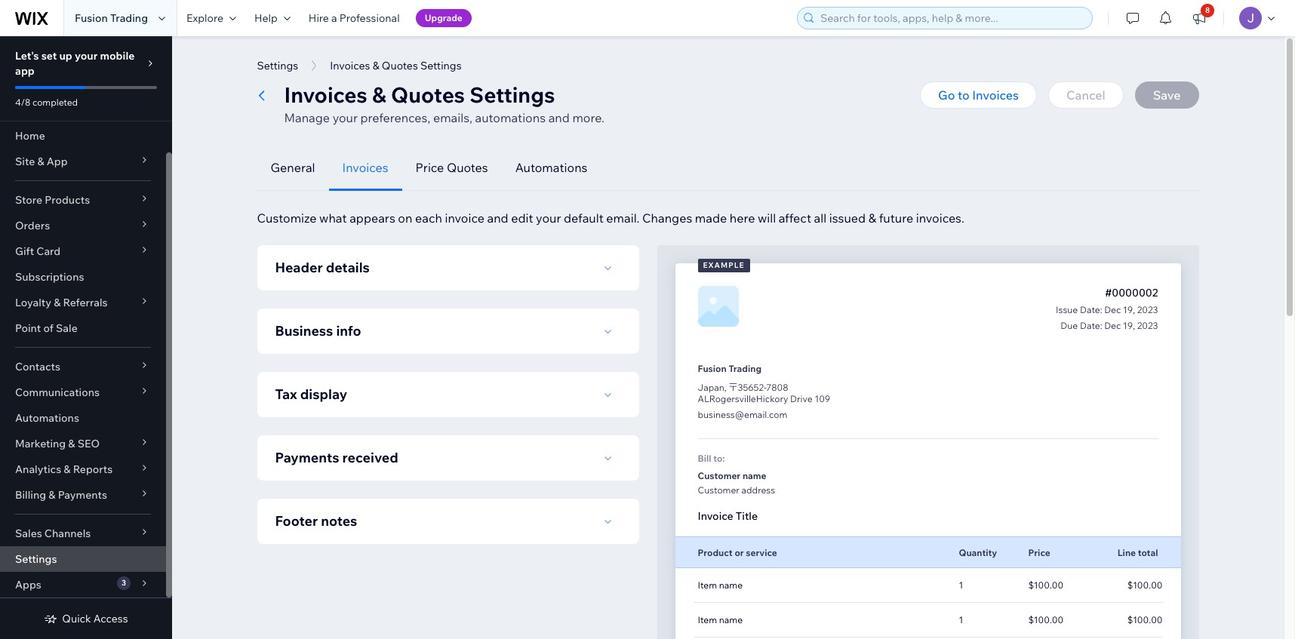 Task type: vqa. For each thing, say whether or not it's contained in the screenshot.


Task type: locate. For each thing, give the bounding box(es) containing it.
1 date: from the top
[[1081, 304, 1103, 316]]

what
[[320, 211, 347, 226]]

2 date: from the top
[[1081, 320, 1103, 332]]

invoices inside button
[[343, 160, 389, 175]]

loyalty
[[15, 296, 51, 310]]

quantity
[[959, 547, 998, 558]]

invoices down hire a professional link
[[330, 59, 370, 72]]

& left 'reports' at the bottom of the page
[[64, 463, 71, 477]]

mobile
[[100, 49, 135, 63]]

& down professional
[[373, 59, 380, 72]]

& inside the analytics & reports dropdown button
[[64, 463, 71, 477]]

quotes for invoices & quotes settings
[[382, 59, 418, 72]]

fusion inside fusion trading japan, 〒35652-7808 alrogersvillehickory drive 109 business@email.com
[[698, 363, 727, 375]]

1 vertical spatial item
[[698, 615, 717, 626]]

quick access
[[62, 612, 128, 626]]

your right edit
[[536, 211, 561, 226]]

example
[[703, 261, 745, 270]]

your right up
[[75, 49, 98, 63]]

settings link
[[0, 547, 166, 572]]

automations up marketing
[[15, 412, 79, 425]]

0 vertical spatial payments
[[275, 449, 339, 467]]

on
[[398, 211, 413, 226]]

& right site
[[37, 155, 44, 168]]

payments down the analytics & reports dropdown button
[[58, 489, 107, 502]]

subscriptions
[[15, 270, 84, 284]]

customer up invoice
[[698, 485, 740, 496]]

automations up edit
[[516, 160, 588, 175]]

0 vertical spatial automations
[[516, 160, 588, 175]]

automations for automations button
[[516, 160, 588, 175]]

price
[[416, 160, 444, 175], [1029, 547, 1051, 558]]

1 vertical spatial quotes
[[391, 82, 465, 108]]

your right manage in the top of the page
[[333, 110, 358, 125]]

quick access button
[[44, 612, 128, 626]]

settings inside button
[[421, 59, 462, 72]]

settings inside button
[[257, 59, 298, 72]]

2 vertical spatial quotes
[[447, 160, 488, 175]]

and left more.
[[549, 110, 570, 125]]

invoices up manage in the top of the page
[[284, 82, 368, 108]]

hire a professional
[[309, 11, 400, 25]]

& inside marketing & seo dropdown button
[[68, 437, 75, 451]]

settings inside sidebar element
[[15, 553, 57, 566]]

tab list containing general
[[257, 145, 1200, 191]]

2 2023 from the top
[[1138, 320, 1159, 332]]

gift
[[15, 245, 34, 258]]

0 horizontal spatial payments
[[58, 489, 107, 502]]

1 horizontal spatial payments
[[275, 449, 339, 467]]

0 vertical spatial name
[[743, 470, 767, 482]]

1 vertical spatial 19,
[[1124, 320, 1136, 332]]

0 vertical spatial price
[[416, 160, 444, 175]]

date: right due at the bottom right
[[1081, 320, 1103, 332]]

1 horizontal spatial and
[[549, 110, 570, 125]]

quotes up the preferences,
[[382, 59, 418, 72]]

marketing & seo button
[[0, 431, 166, 457]]

tax display
[[275, 386, 347, 403]]

invoices & quotes settings
[[330, 59, 462, 72]]

price inside button
[[416, 160, 444, 175]]

19,
[[1124, 304, 1136, 316], [1124, 320, 1136, 332]]

all
[[815, 211, 827, 226]]

invoice title
[[698, 510, 758, 523]]

1 horizontal spatial your
[[333, 110, 358, 125]]

due
[[1061, 320, 1079, 332]]

0 horizontal spatial your
[[75, 49, 98, 63]]

payments received
[[275, 449, 399, 467]]

7808
[[767, 382, 789, 393]]

analytics & reports button
[[0, 457, 166, 483]]

& inside invoices & quotes settings button
[[373, 59, 380, 72]]

1
[[959, 580, 964, 591], [959, 615, 964, 626]]

0 vertical spatial customer
[[698, 470, 741, 482]]

trading for fusion trading
[[110, 11, 148, 25]]

1 horizontal spatial price
[[1029, 547, 1051, 558]]

hire a professional link
[[300, 0, 409, 36]]

& inside invoices & quotes settings manage your preferences, emails, automations and more.
[[372, 82, 387, 108]]

trading inside fusion trading japan, 〒35652-7808 alrogersvillehickory drive 109 business@email.com
[[729, 363, 762, 375]]

and
[[549, 110, 570, 125], [487, 211, 509, 226]]

2 customer from the top
[[698, 485, 740, 496]]

0 horizontal spatial price
[[416, 160, 444, 175]]

2 dec from the top
[[1105, 320, 1122, 332]]

products
[[45, 193, 90, 207]]

invoices for invoices & quotes settings manage your preferences, emails, automations and more.
[[284, 82, 368, 108]]

japan,
[[698, 382, 727, 393]]

date: right the issue
[[1081, 304, 1103, 316]]

payments
[[275, 449, 339, 467], [58, 489, 107, 502]]

0 vertical spatial date:
[[1081, 304, 1103, 316]]

Search for tools, apps, help & more... field
[[816, 8, 1088, 29]]

settings down sales at the bottom
[[15, 553, 57, 566]]

settings up automations
[[470, 82, 555, 108]]

1 item name from the top
[[698, 580, 743, 591]]

automations
[[475, 110, 546, 125]]

trading up 〒35652-
[[729, 363, 762, 375]]

up
[[59, 49, 72, 63]]

0 vertical spatial item name
[[698, 580, 743, 591]]

& right loyalty
[[54, 296, 61, 310]]

2 item name from the top
[[698, 615, 743, 626]]

& inside billing & payments popup button
[[49, 489, 56, 502]]

item
[[698, 580, 717, 591], [698, 615, 717, 626]]

details
[[326, 259, 370, 276]]

1 vertical spatial name
[[719, 580, 743, 591]]

orders
[[15, 219, 50, 233]]

1 19, from the top
[[1124, 304, 1136, 316]]

1 vertical spatial date:
[[1081, 320, 1103, 332]]

seo
[[78, 437, 100, 451]]

customize what appears on each invoice and edit your default email. changes made here will affect all issued & future invoices.
[[257, 211, 965, 226]]

1 vertical spatial price
[[1029, 547, 1051, 558]]

1 horizontal spatial automations
[[516, 160, 588, 175]]

1 horizontal spatial trading
[[729, 363, 762, 375]]

1 horizontal spatial fusion
[[698, 363, 727, 375]]

0 horizontal spatial and
[[487, 211, 509, 226]]

customer down to:
[[698, 470, 741, 482]]

automations
[[516, 160, 588, 175], [15, 412, 79, 425]]

& for loyalty & referrals
[[54, 296, 61, 310]]

automations for automations link
[[15, 412, 79, 425]]

reports
[[73, 463, 113, 477]]

point of sale
[[15, 322, 78, 335]]

settings down help button
[[257, 59, 298, 72]]

price for price
[[1029, 547, 1051, 558]]

customize
[[257, 211, 317, 226]]

3
[[122, 578, 126, 588]]

0 horizontal spatial trading
[[110, 11, 148, 25]]

1 vertical spatial payments
[[58, 489, 107, 502]]

invoices for invoices
[[343, 160, 389, 175]]

email.
[[607, 211, 640, 226]]

invoices up appears
[[343, 160, 389, 175]]

tab list
[[257, 145, 1200, 191]]

0 vertical spatial dec
[[1105, 304, 1122, 316]]

0 vertical spatial item
[[698, 580, 717, 591]]

0 vertical spatial 1
[[959, 580, 964, 591]]

notes
[[321, 513, 357, 530]]

& right billing
[[49, 489, 56, 502]]

here
[[730, 211, 755, 226]]

1 vertical spatial automations
[[15, 412, 79, 425]]

0 horizontal spatial automations
[[15, 412, 79, 425]]

fusion up mobile
[[75, 11, 108, 25]]

sidebar element
[[0, 36, 172, 640]]

future
[[880, 211, 914, 226]]

4/8 completed
[[15, 97, 78, 108]]

automations inside automations button
[[516, 160, 588, 175]]

payments left received
[[275, 449, 339, 467]]

0 vertical spatial your
[[75, 49, 98, 63]]

0 vertical spatial 2023
[[1138, 304, 1159, 316]]

& for marketing & seo
[[68, 437, 75, 451]]

let's set up your mobile app
[[15, 49, 135, 78]]

price up each
[[416, 160, 444, 175]]

&
[[373, 59, 380, 72], [372, 82, 387, 108], [37, 155, 44, 168], [869, 211, 877, 226], [54, 296, 61, 310], [68, 437, 75, 451], [64, 463, 71, 477], [49, 489, 56, 502]]

service
[[746, 547, 778, 558]]

1 vertical spatial customer
[[698, 485, 740, 496]]

contacts
[[15, 360, 60, 374]]

1 vertical spatial 2023
[[1138, 320, 1159, 332]]

point
[[15, 322, 41, 335]]

& left future
[[869, 211, 877, 226]]

footer
[[275, 513, 318, 530]]

0 vertical spatial quotes
[[382, 59, 418, 72]]

store products button
[[0, 187, 166, 213]]

& inside loyalty & referrals dropdown button
[[54, 296, 61, 310]]

each
[[415, 211, 442, 226]]

alrogersvillehickory
[[698, 393, 789, 405]]

1 vertical spatial trading
[[729, 363, 762, 375]]

0 horizontal spatial fusion
[[75, 11, 108, 25]]

quotes up invoice
[[447, 160, 488, 175]]

automations inside automations link
[[15, 412, 79, 425]]

your
[[75, 49, 98, 63], [333, 110, 358, 125], [536, 211, 561, 226]]

& inside site & app popup button
[[37, 155, 44, 168]]

quotes up emails,
[[391, 82, 465, 108]]

marketing & seo
[[15, 437, 100, 451]]

quotes inside invoices & quotes settings manage your preferences, emails, automations and more.
[[391, 82, 465, 108]]

marketing
[[15, 437, 66, 451]]

store
[[15, 193, 42, 207]]

& up the preferences,
[[372, 82, 387, 108]]

1 vertical spatial your
[[333, 110, 358, 125]]

settings
[[257, 59, 298, 72], [421, 59, 462, 72], [470, 82, 555, 108], [15, 553, 57, 566]]

0 vertical spatial trading
[[110, 11, 148, 25]]

and left edit
[[487, 211, 509, 226]]

fusion for fusion trading japan, 〒35652-7808 alrogersvillehickory drive 109 business@email.com
[[698, 363, 727, 375]]

2 vertical spatial your
[[536, 211, 561, 226]]

price right quantity
[[1029, 547, 1051, 558]]

& for analytics & reports
[[64, 463, 71, 477]]

total
[[1139, 547, 1159, 558]]

fusion up "japan,"
[[698, 363, 727, 375]]

1 1 from the top
[[959, 580, 964, 591]]

1 vertical spatial 1
[[959, 615, 964, 626]]

sales channels
[[15, 527, 91, 541]]

0 vertical spatial 19,
[[1124, 304, 1136, 316]]

invoices inside invoices & quotes settings manage your preferences, emails, automations and more.
[[284, 82, 368, 108]]

trading up mobile
[[110, 11, 148, 25]]

1 vertical spatial item name
[[698, 615, 743, 626]]

0 vertical spatial and
[[549, 110, 570, 125]]

drive
[[791, 393, 813, 405]]

settings up invoices & quotes settings manage your preferences, emails, automations and more.
[[421, 59, 462, 72]]

0 vertical spatial fusion
[[75, 11, 108, 25]]

sale
[[56, 322, 78, 335]]

& left seo at bottom left
[[68, 437, 75, 451]]

1 vertical spatial fusion
[[698, 363, 727, 375]]

issue
[[1056, 304, 1079, 316]]

1 vertical spatial dec
[[1105, 320, 1122, 332]]



Task type: describe. For each thing, give the bounding box(es) containing it.
received
[[342, 449, 399, 467]]

settings button
[[250, 54, 306, 77]]

product
[[698, 547, 733, 558]]

apps
[[15, 578, 41, 592]]

display
[[300, 386, 347, 403]]

1 2023 from the top
[[1138, 304, 1159, 316]]

trading for fusion trading japan, 〒35652-7808 alrogersvillehickory drive 109 business@email.com
[[729, 363, 762, 375]]

bill to: customer name customer address
[[698, 453, 776, 496]]

info
[[336, 322, 361, 340]]

channels
[[44, 527, 91, 541]]

card
[[36, 245, 61, 258]]

and inside invoices & quotes settings manage your preferences, emails, automations and more.
[[549, 110, 570, 125]]

name inside bill to: customer name customer address
[[743, 470, 767, 482]]

invoices right to
[[973, 88, 1020, 103]]

of
[[43, 322, 54, 335]]

2 19, from the top
[[1124, 320, 1136, 332]]

business@email.com
[[698, 409, 788, 421]]

completed
[[32, 97, 78, 108]]

help
[[254, 11, 278, 25]]

price quotes
[[416, 160, 488, 175]]

invoices for invoices & quotes settings
[[330, 59, 370, 72]]

billing & payments button
[[0, 483, 166, 508]]

explore
[[187, 11, 224, 25]]

fusion trading
[[75, 11, 148, 25]]

8 button
[[1183, 0, 1217, 36]]

2 1 from the top
[[959, 615, 964, 626]]

changes
[[643, 211, 693, 226]]

your inside invoices & quotes settings manage your preferences, emails, automations and more.
[[333, 110, 358, 125]]

payments inside popup button
[[58, 489, 107, 502]]

site
[[15, 155, 35, 168]]

line total
[[1118, 547, 1159, 558]]

a
[[332, 11, 337, 25]]

analytics
[[15, 463, 61, 477]]

home link
[[0, 123, 166, 149]]

price for price quotes
[[416, 160, 444, 175]]

gift card button
[[0, 239, 166, 264]]

invoices.
[[917, 211, 965, 226]]

quotes for invoices & quotes settings manage your preferences, emails, automations and more.
[[391, 82, 465, 108]]

settings inside invoices & quotes settings manage your preferences, emails, automations and more.
[[470, 82, 555, 108]]

communications
[[15, 386, 100, 399]]

header details
[[275, 259, 370, 276]]

general button
[[257, 145, 329, 191]]

invoices & quotes settings manage your preferences, emails, automations and more.
[[284, 82, 605, 125]]

1 item from the top
[[698, 580, 717, 591]]

& for billing & payments
[[49, 489, 56, 502]]

to
[[958, 88, 970, 103]]

go to invoices button
[[921, 82, 1038, 109]]

sales channels button
[[0, 521, 166, 547]]

loyalty & referrals button
[[0, 290, 166, 316]]

site & app
[[15, 155, 68, 168]]

& for invoices & quotes settings
[[373, 59, 380, 72]]

site & app button
[[0, 149, 166, 174]]

or
[[735, 547, 744, 558]]

subscriptions link
[[0, 264, 166, 290]]

automations link
[[0, 406, 166, 431]]

quotes inside tab list
[[447, 160, 488, 175]]

default
[[564, 211, 604, 226]]

manage
[[284, 110, 330, 125]]

sales
[[15, 527, 42, 541]]

issued
[[830, 211, 866, 226]]

app
[[47, 155, 68, 168]]

2 horizontal spatial your
[[536, 211, 561, 226]]

invoice
[[445, 211, 485, 226]]

2 vertical spatial name
[[719, 615, 743, 626]]

help button
[[245, 0, 300, 36]]

fusion trading japan, 〒35652-7808 alrogersvillehickory drive 109 business@email.com
[[698, 363, 831, 421]]

emails,
[[433, 110, 473, 125]]

footer notes
[[275, 513, 357, 530]]

set
[[41, 49, 57, 63]]

point of sale link
[[0, 316, 166, 341]]

1 dec from the top
[[1105, 304, 1122, 316]]

8
[[1206, 5, 1211, 15]]

title
[[736, 510, 758, 523]]

loyalty & referrals
[[15, 296, 108, 310]]

1 customer from the top
[[698, 470, 741, 482]]

app
[[15, 64, 35, 78]]

2 item from the top
[[698, 615, 717, 626]]

business info
[[275, 322, 361, 340]]

affect
[[779, 211, 812, 226]]

referrals
[[63, 296, 108, 310]]

invoices button
[[329, 145, 402, 191]]

orders button
[[0, 213, 166, 239]]

fusion for fusion trading
[[75, 11, 108, 25]]

1 vertical spatial and
[[487, 211, 509, 226]]

appears
[[350, 211, 396, 226]]

your inside let's set up your mobile app
[[75, 49, 98, 63]]

store products
[[15, 193, 90, 207]]

invoice
[[698, 510, 734, 523]]

communications button
[[0, 380, 166, 406]]

upgrade button
[[416, 9, 472, 27]]

tax
[[275, 386, 297, 403]]

preferences,
[[361, 110, 431, 125]]

& for site & app
[[37, 155, 44, 168]]

& for invoices & quotes settings manage your preferences, emails, automations and more.
[[372, 82, 387, 108]]

home
[[15, 129, 45, 143]]

line
[[1118, 547, 1137, 558]]

analytics & reports
[[15, 463, 113, 477]]



